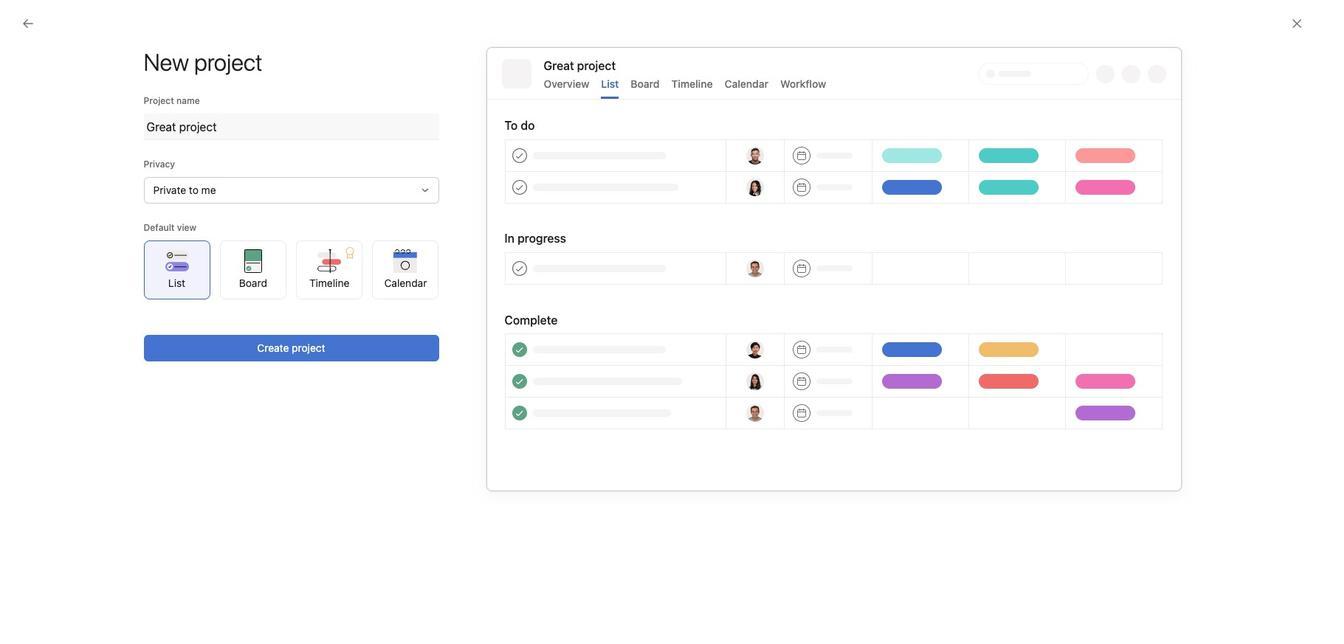 Task type: describe. For each thing, give the bounding box(es) containing it.
15
[[862, 425, 872, 436]]

1 horizontal spatial overview
[[544, 78, 589, 90]]

view
[[177, 222, 196, 233]]

messages
[[258, 69, 307, 82]]

31
[[643, 147, 653, 158]]

0 vertical spatial list
[[601, 78, 619, 90]]

me
[[201, 184, 216, 196]]

1
[[885, 147, 890, 158]]

create project
[[257, 342, 325, 354]]

teams element
[[0, 335, 177, 388]]

project
[[144, 95, 174, 106]]

0 vertical spatial board
[[631, 78, 660, 90]]

private to me button
[[144, 177, 439, 204]]

in progress
[[505, 232, 566, 245]]

0 vertical spatial timeline
[[671, 78, 713, 90]]

2
[[1081, 147, 1087, 158]]

complete
[[505, 314, 558, 327]]

projects element
[[0, 235, 177, 335]]

5
[[205, 286, 211, 297]]

private to me
[[153, 184, 216, 196]]

plan
[[157, 267, 177, 279]]

june
[[862, 147, 883, 158]]

my workspace
[[195, 45, 291, 62]]

1 vertical spatial timeline
[[309, 276, 349, 289]]

Project name text field
[[144, 114, 439, 140]]

tue
[[423, 123, 439, 134]]

privacy
[[144, 159, 175, 170]]

default
[[144, 222, 175, 233]]

4
[[186, 286, 192, 297]]

hide sidebar image
[[19, 12, 31, 24]]

go back image
[[22, 18, 34, 30]]

default view
[[144, 222, 196, 233]]

0 horizontal spatial overview
[[195, 69, 241, 82]]



Task type: locate. For each thing, give the bounding box(es) containing it.
0 horizontal spatial calendar
[[384, 276, 427, 289]]

board right 5
[[239, 276, 267, 289]]

16
[[1081, 425, 1091, 436]]

6
[[424, 286, 430, 297]]

cross-functional project plan
[[38, 267, 177, 279]]

new project
[[144, 48, 263, 76]]

0 vertical spatial calendar
[[725, 78, 769, 90]]

to
[[189, 184, 199, 196]]

project inside button
[[292, 342, 325, 354]]

1 vertical spatial board
[[239, 276, 267, 289]]

create project button
[[144, 335, 439, 362]]

0 horizontal spatial board
[[239, 276, 267, 289]]

project
[[121, 267, 154, 279], [292, 342, 325, 354]]

project right 'create'
[[292, 342, 325, 354]]

list left 4
[[168, 276, 185, 289]]

project name
[[144, 95, 200, 106]]

1 vertical spatial calendar
[[384, 276, 427, 289]]

workflow
[[780, 78, 826, 90]]

june 2023
[[195, 98, 254, 111]]

name
[[176, 95, 200, 106]]

1 horizontal spatial timeline
[[671, 78, 713, 90]]

messages link
[[258, 69, 307, 89]]

calendar
[[725, 78, 769, 90], [384, 276, 427, 289]]

board
[[631, 78, 660, 90], [239, 276, 267, 289]]

great project
[[544, 59, 616, 72]]

1 vertical spatial project
[[292, 342, 325, 354]]

global element
[[0, 36, 177, 125]]

1 horizontal spatial board
[[631, 78, 660, 90]]

9
[[1081, 286, 1087, 297]]

today
[[1193, 99, 1219, 110]]

14
[[643, 425, 653, 436]]

0 vertical spatial project
[[121, 267, 154, 279]]

1 horizontal spatial project
[[292, 342, 325, 354]]

close image
[[1291, 18, 1303, 30]]

1 horizontal spatial list
[[601, 78, 619, 90]]

this is a preview of your project image
[[486, 47, 1182, 492]]

0 horizontal spatial list
[[168, 276, 185, 289]]

0 horizontal spatial project
[[121, 267, 154, 279]]

project left plan
[[121, 267, 154, 279]]

timeline
[[671, 78, 713, 90], [309, 276, 349, 289]]

7
[[643, 286, 648, 297]]

board up 31 in the left of the page
[[631, 78, 660, 90]]

mon
[[205, 123, 223, 134]]

overview down great project
[[544, 78, 589, 90]]

1 horizontal spatial calendar
[[725, 78, 769, 90]]

list
[[601, 78, 619, 90], [168, 276, 185, 289]]

today button
[[1186, 95, 1225, 115]]

create
[[257, 342, 289, 354]]

cross-
[[38, 267, 70, 279]]

cross-functional project plan link
[[9, 261, 177, 285]]

overview up june 2023
[[195, 69, 241, 82]]

list down great project
[[601, 78, 619, 90]]

june 1
[[862, 147, 890, 158]]

1 vertical spatial list
[[168, 276, 185, 289]]

overview link
[[195, 69, 241, 89]]

8
[[862, 286, 868, 297]]

functional
[[70, 267, 118, 279]]

to do
[[505, 119, 535, 132]]

0 horizontal spatial timeline
[[309, 276, 349, 289]]

private
[[153, 184, 186, 196]]

overview
[[195, 69, 241, 82], [544, 78, 589, 90]]



Task type: vqa. For each thing, say whether or not it's contained in the screenshot.
Messages
yes



